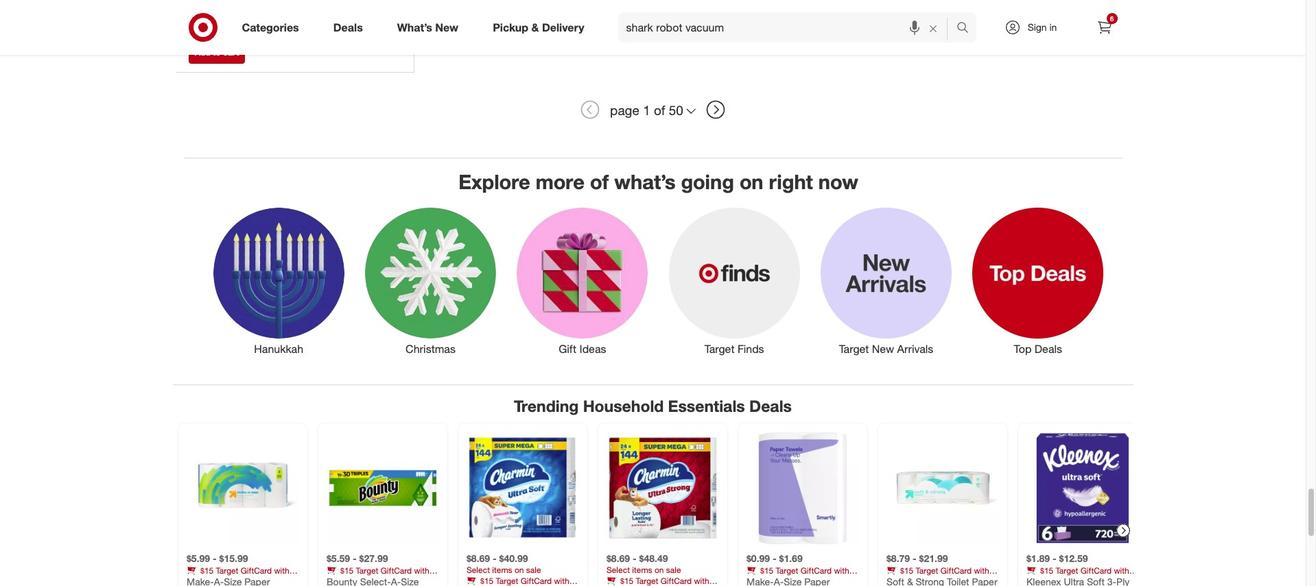 Task type: locate. For each thing, give the bounding box(es) containing it.
finds
[[738, 342, 764, 356]]

0 horizontal spatial $8.69
[[466, 553, 490, 565]]

sale inside $8.69 - $40.99 select items on sale
[[526, 565, 541, 576]]

6 - from the left
[[912, 553, 916, 565]]

explore
[[459, 170, 530, 194]]

- right $5.99
[[212, 553, 216, 565]]

pickup & delivery link
[[481, 12, 602, 43]]

sale for $48.49
[[666, 565, 681, 576]]

$50 for $5.99
[[186, 576, 200, 587]]

home down '$0.99 - $1.69'
[[762, 576, 783, 587]]

$8.69 inside $8.69 - $40.99 select items on sale
[[466, 553, 490, 565]]

care down $1.69
[[785, 576, 801, 587]]

$5.59 - $27.99 link
[[326, 433, 439, 587]]

sale
[[526, 565, 541, 576], [666, 565, 681, 576]]

1 select from the left
[[466, 565, 490, 576]]

$27.99
[[359, 553, 388, 565]]

2 vertical spatial deals
[[749, 396, 792, 416]]

0 horizontal spatial items
[[492, 565, 512, 576]]

add to cart
[[195, 48, 239, 58]]

$8.69 for $8.69 - $40.99
[[466, 553, 490, 565]]

new for target
[[872, 342, 894, 356]]

at
[[247, 5, 255, 16]]

$1.89 - $12.59
[[1026, 553, 1088, 565]]

on inside $8.69 - $48.49 select items on sale
[[654, 565, 664, 576]]

sign
[[1028, 21, 1047, 33]]

giftcard for $0.99 - $1.69
[[800, 566, 831, 576]]

1 vertical spatial new
[[872, 342, 894, 356]]

$15 down $8.79
[[900, 566, 913, 576]]

page 1 of 50 button
[[604, 95, 702, 125]]

0 vertical spatial new
[[435, 20, 459, 34]]

- right $0.99
[[772, 553, 776, 565]]

bounty select-a-size paper towels image
[[326, 433, 439, 545], [326, 433, 439, 545]]

sale inside $8.69 - $48.49 select items on sale
[[666, 565, 681, 576]]

2 - from the left
[[352, 553, 356, 565]]

care down $21.99
[[925, 576, 941, 587]]

$40.99
[[499, 553, 528, 565]]

sale down $40.99
[[526, 565, 541, 576]]

not available at check nearby stores
[[189, 5, 278, 30]]

care down $8.69 - $48.49 select items on sale
[[645, 587, 661, 587]]

1 horizontal spatial on
[[654, 565, 664, 576]]

sign in
[[1028, 21, 1057, 33]]

with for $8.79 - $21.99
[[974, 566, 989, 576]]

2 $8.69 from the left
[[606, 553, 630, 565]]

target new arrivals link
[[810, 205, 962, 357]]

$1.69
[[779, 553, 802, 565]]

1 horizontal spatial select
[[606, 565, 630, 576]]

of
[[654, 102, 665, 118], [590, 170, 609, 194]]

going
[[681, 170, 734, 194]]

with
[[274, 566, 289, 576], [834, 566, 849, 576], [974, 566, 989, 576], [694, 576, 709, 587]]

trending
[[514, 396, 579, 416]]

care down $15.99
[[225, 576, 241, 587]]

care
[[225, 576, 241, 587], [785, 576, 801, 587], [925, 576, 941, 587], [645, 587, 661, 587]]

items for $48.49
[[632, 565, 652, 576]]

2 sale from the left
[[666, 565, 681, 576]]

- right the $1.89
[[1052, 553, 1056, 565]]

1 vertical spatial deals
[[1035, 342, 1062, 356]]

1 sale from the left
[[526, 565, 541, 576]]

on for $8.69 - $48.49 select items on sale
[[654, 565, 664, 576]]

2 items from the left
[[632, 565, 652, 576]]

make-a-size paper towels - up & up™ image
[[186, 433, 299, 545], [186, 433, 299, 545]]

charmin ultra soft toilet paper image
[[466, 433, 579, 545], [466, 433, 579, 545]]

6 link
[[1089, 12, 1120, 43]]

giftcard down $21.99
[[940, 566, 971, 576]]

3 - from the left
[[492, 553, 496, 565]]

explore more of what's going on right now
[[459, 170, 858, 194]]

deals down finds
[[749, 396, 792, 416]]

page 1 of 50
[[610, 102, 683, 118]]

$8.69 left $40.99
[[466, 553, 490, 565]]

select
[[466, 565, 490, 576], [606, 565, 630, 576]]

$5.59
[[326, 553, 350, 565]]

care for $21.99
[[925, 576, 941, 587]]

2 select from the left
[[606, 565, 630, 576]]

not
[[189, 5, 204, 16]]

$15 down '$0.99 - $1.69'
[[760, 566, 773, 576]]

- for $21.99
[[912, 553, 916, 565]]

1 $8.69 from the left
[[466, 553, 490, 565]]

what's
[[397, 20, 432, 34]]

$21.99
[[919, 553, 948, 565]]

$50 down $8.79
[[886, 576, 899, 587]]

-
[[212, 553, 216, 565], [352, 553, 356, 565], [492, 553, 496, 565], [632, 553, 636, 565], [772, 553, 776, 565], [912, 553, 916, 565], [1052, 553, 1056, 565]]

target down $21.99
[[915, 566, 938, 576]]

1 vertical spatial of
[[590, 170, 609, 194]]

stores
[[251, 18, 278, 30]]

hanukkah link
[[203, 205, 355, 357]]

add
[[195, 48, 211, 58]]

on inside $8.69 - $40.99 select items on sale
[[514, 565, 524, 576]]

- for $1.69
[[772, 553, 776, 565]]

hanukkah
[[254, 342, 303, 356]]

4 - from the left
[[632, 553, 636, 565]]

$1.89 - $12.59 link
[[1026, 433, 1139, 587]]

$15 target giftcard with $50 home care purchase down $1.69
[[746, 566, 849, 587]]

make-a-size paper towels - smartly™ image
[[746, 433, 859, 545], [746, 433, 859, 545]]

$8.69 for $8.69 - $48.49
[[606, 553, 630, 565]]

ideas
[[580, 342, 606, 356]]

$5.99
[[186, 553, 210, 565]]

pickup & delivery
[[493, 20, 584, 34]]

giftcard for $5.99 - $15.99
[[240, 566, 272, 576]]

home for $0.99
[[762, 576, 783, 587]]

items down $40.99
[[492, 565, 512, 576]]

home for $5.99
[[202, 576, 223, 587]]

$50 down $0.99
[[746, 576, 759, 587]]

new
[[435, 20, 459, 34], [872, 342, 894, 356]]

1 horizontal spatial of
[[654, 102, 665, 118]]

giftcard down $1.69
[[800, 566, 831, 576]]

in
[[1050, 21, 1057, 33]]

$50 down $5.99
[[186, 576, 200, 587]]

$5.59 - $27.99
[[326, 553, 388, 565]]

purchase for $5.99 - $15.99
[[243, 576, 277, 587]]

new left arrivals
[[872, 342, 894, 356]]

available
[[207, 5, 244, 16]]

to
[[213, 48, 221, 58]]

giftcard
[[240, 566, 272, 576], [800, 566, 831, 576], [940, 566, 971, 576], [660, 576, 692, 587]]

target down $8.69 - $48.49 select items on sale
[[636, 576, 658, 587]]

0 horizontal spatial sale
[[526, 565, 541, 576]]

What can we help you find? suggestions appear below search field
[[618, 12, 960, 43]]

purchase
[[243, 576, 277, 587], [803, 576, 837, 587], [943, 576, 977, 587], [663, 587, 697, 587]]

of right more
[[590, 170, 609, 194]]

$15 target giftcard with $50 home care purchase
[[186, 566, 289, 587], [746, 566, 849, 587], [886, 566, 989, 587], [606, 576, 709, 587]]

deals
[[333, 20, 363, 34], [1035, 342, 1062, 356], [749, 396, 792, 416]]

- inside $8.69 - $48.49 select items on sale
[[632, 553, 636, 565]]

giftcard down $15.99
[[240, 566, 272, 576]]

0 horizontal spatial on
[[514, 565, 524, 576]]

items down $48.49
[[632, 565, 652, 576]]

top deals link
[[962, 205, 1114, 357]]

deals inside top deals link
[[1035, 342, 1062, 356]]

soft & strong toilet paper - up & up™ image
[[886, 433, 999, 545], [886, 433, 999, 545]]

$15 target giftcard with $50 home care purchase down $8.69 - $48.49 select items on sale
[[606, 576, 709, 587]]

- right $5.59
[[352, 553, 356, 565]]

$15 target giftcard with $50 home care purchase down $15.99
[[186, 566, 289, 587]]

on left right
[[740, 170, 763, 194]]

of inside dropdown button
[[654, 102, 665, 118]]

target left finds
[[705, 342, 735, 356]]

$15 for $5.99
[[200, 566, 213, 576]]

0 horizontal spatial select
[[466, 565, 490, 576]]

sign in link
[[993, 12, 1078, 43]]

add to cart button
[[189, 42, 245, 64]]

select inside $8.69 - $40.99 select items on sale
[[466, 565, 490, 576]]

purchase for $8.79 - $21.99
[[943, 576, 977, 587]]

$8.69 left $48.49
[[606, 553, 630, 565]]

1 horizontal spatial sale
[[666, 565, 681, 576]]

home down "$5.99 - $15.99"
[[202, 576, 223, 587]]

with for $5.99 - $15.99
[[274, 566, 289, 576]]

with for $0.99 - $1.69
[[834, 566, 849, 576]]

categories
[[242, 20, 299, 34]]

- inside $8.69 - $40.99 select items on sale
[[492, 553, 496, 565]]

now
[[819, 170, 858, 194]]

more
[[536, 170, 585, 194]]

1 items from the left
[[492, 565, 512, 576]]

$15 target giftcard with $50 home care purchase down $21.99
[[886, 566, 989, 587]]

select inside $8.69 - $48.49 select items on sale
[[606, 565, 630, 576]]

target down $1.69
[[775, 566, 798, 576]]

of right 1 on the left top
[[654, 102, 665, 118]]

1 horizontal spatial $8.69
[[606, 553, 630, 565]]

$8.69 inside $8.69 - $48.49 select items on sale
[[606, 553, 630, 565]]

target left arrivals
[[839, 342, 869, 356]]

purchase for $0.99 - $1.69
[[803, 576, 837, 587]]

- left $48.49
[[632, 553, 636, 565]]

home down $8.79 - $21.99
[[902, 576, 923, 587]]

0 horizontal spatial of
[[590, 170, 609, 194]]

- for $48.49
[[632, 553, 636, 565]]

0 vertical spatial of
[[654, 102, 665, 118]]

items inside $8.69 - $40.99 select items on sale
[[492, 565, 512, 576]]

what's new
[[397, 20, 459, 34]]

home down $8.69 - $48.49 select items on sale
[[622, 587, 643, 587]]

5 - from the left
[[772, 553, 776, 565]]

search button
[[950, 12, 983, 45]]

$15.99
[[219, 553, 248, 565]]

- right $8.79
[[912, 553, 916, 565]]

0 horizontal spatial deals
[[333, 20, 363, 34]]

target
[[705, 342, 735, 356], [839, 342, 869, 356], [216, 566, 238, 576], [775, 566, 798, 576], [915, 566, 938, 576], [636, 576, 658, 587]]

1 horizontal spatial items
[[632, 565, 652, 576]]

1 horizontal spatial new
[[872, 342, 894, 356]]

$15 target giftcard with $50 home care purchase for $1.69
[[746, 566, 849, 587]]

check
[[189, 18, 216, 30]]

deals left what's
[[333, 20, 363, 34]]

items
[[492, 565, 512, 576], [632, 565, 652, 576]]

1 - from the left
[[212, 553, 216, 565]]

1 horizontal spatial deals
[[749, 396, 792, 416]]

$15 down $5.99
[[200, 566, 213, 576]]

0 horizontal spatial new
[[435, 20, 459, 34]]

sale down $48.49
[[666, 565, 681, 576]]

items inside $8.69 - $48.49 select items on sale
[[632, 565, 652, 576]]

7 - from the left
[[1052, 553, 1056, 565]]

2 horizontal spatial on
[[740, 170, 763, 194]]

on down $40.99
[[514, 565, 524, 576]]

- for $40.99
[[492, 553, 496, 565]]

on
[[740, 170, 763, 194], [514, 565, 524, 576], [654, 565, 664, 576]]

- left $40.99
[[492, 553, 496, 565]]

search
[[950, 22, 983, 35]]

kleenex ultra soft 3-ply facial tissue image
[[1026, 433, 1139, 545], [1026, 433, 1139, 545]]

deals right the top
[[1035, 342, 1062, 356]]

on down $48.49
[[654, 565, 664, 576]]

$50
[[186, 576, 200, 587], [746, 576, 759, 587], [886, 576, 899, 587], [606, 587, 620, 587]]

$8.69
[[466, 553, 490, 565], [606, 553, 630, 565]]

0 vertical spatial deals
[[333, 20, 363, 34]]

new right what's
[[435, 20, 459, 34]]

2 horizontal spatial deals
[[1035, 342, 1062, 356]]

6
[[1110, 14, 1114, 23]]

charmin ultra strong toilet paper image
[[606, 433, 719, 545], [606, 433, 719, 545]]

items for $40.99
[[492, 565, 512, 576]]

$15
[[200, 566, 213, 576], [760, 566, 773, 576], [900, 566, 913, 576], [620, 576, 633, 587]]

essentials
[[668, 396, 745, 416]]

top
[[1014, 342, 1032, 356]]

$0.99
[[746, 553, 770, 565]]



Task type: vqa. For each thing, say whether or not it's contained in the screenshot.
Top
yes



Task type: describe. For each thing, give the bounding box(es) containing it.
$15 for $0.99
[[760, 566, 773, 576]]

care for $1.69
[[785, 576, 801, 587]]

giftcard down $48.49
[[660, 576, 692, 587]]

target inside target new arrivals link
[[839, 342, 869, 356]]

target new arrivals
[[839, 342, 934, 356]]

$8.79 - $21.99
[[886, 553, 948, 565]]

gift ideas
[[559, 342, 606, 356]]

giftcard for $8.79 - $21.99
[[940, 566, 971, 576]]

nearby
[[219, 18, 249, 30]]

on for $8.69 - $40.99 select items on sale
[[514, 565, 524, 576]]

$15 target giftcard with $50 home care purchase for $21.99
[[886, 566, 989, 587]]

what's
[[614, 170, 676, 194]]

target inside target finds link
[[705, 342, 735, 356]]

arrivals
[[897, 342, 934, 356]]

right
[[769, 170, 813, 194]]

new for what's
[[435, 20, 459, 34]]

$8.69 - $48.49 select items on sale
[[606, 553, 681, 576]]

of for more
[[590, 170, 609, 194]]

select for $8.69 - $40.99
[[466, 565, 490, 576]]

on for explore more of what's going on right now
[[740, 170, 763, 194]]

pickup
[[493, 20, 528, 34]]

$1.89
[[1026, 553, 1050, 565]]

$48.49
[[639, 553, 668, 565]]

&
[[531, 20, 539, 34]]

of for 1
[[654, 102, 665, 118]]

home for $8.79
[[902, 576, 923, 587]]

- for $27.99
[[352, 553, 356, 565]]

$15 target giftcard with $50 home care purchase for $15.99
[[186, 566, 289, 587]]

check nearby stores button
[[189, 18, 278, 31]]

$50 down $8.69 - $48.49 select items on sale
[[606, 587, 620, 587]]

care for $15.99
[[225, 576, 241, 587]]

$0.99 - $1.69
[[746, 553, 802, 565]]

1
[[643, 102, 650, 118]]

top deals
[[1014, 342, 1062, 356]]

$15 for $8.79
[[900, 566, 913, 576]]

target down $15.99
[[216, 566, 238, 576]]

household
[[583, 396, 664, 416]]

$50 for $0.99
[[746, 576, 759, 587]]

select for $8.69 - $48.49
[[606, 565, 630, 576]]

$5.99 - $15.99
[[186, 553, 248, 565]]

- for $12.59
[[1052, 553, 1056, 565]]

$12.59
[[1059, 553, 1088, 565]]

target finds link
[[658, 205, 810, 357]]

deals link
[[322, 12, 380, 43]]

categories link
[[230, 12, 316, 43]]

50
[[669, 102, 683, 118]]

target finds
[[705, 342, 764, 356]]

christmas
[[406, 342, 456, 356]]

gift
[[559, 342, 577, 356]]

$50 for $8.79
[[886, 576, 899, 587]]

deals inside deals link
[[333, 20, 363, 34]]

- for $15.99
[[212, 553, 216, 565]]

$8.79
[[886, 553, 910, 565]]

sale for $40.99
[[526, 565, 541, 576]]

trending household essentials deals
[[514, 396, 792, 416]]

$15 down $8.69 - $48.49 select items on sale
[[620, 576, 633, 587]]

christmas link
[[355, 205, 507, 357]]

page
[[610, 102, 640, 118]]

gift ideas link
[[507, 205, 658, 357]]

what's new link
[[385, 12, 476, 43]]

delivery
[[542, 20, 584, 34]]

cart
[[223, 48, 239, 58]]

$8.69 - $40.99 select items on sale
[[466, 553, 541, 576]]



